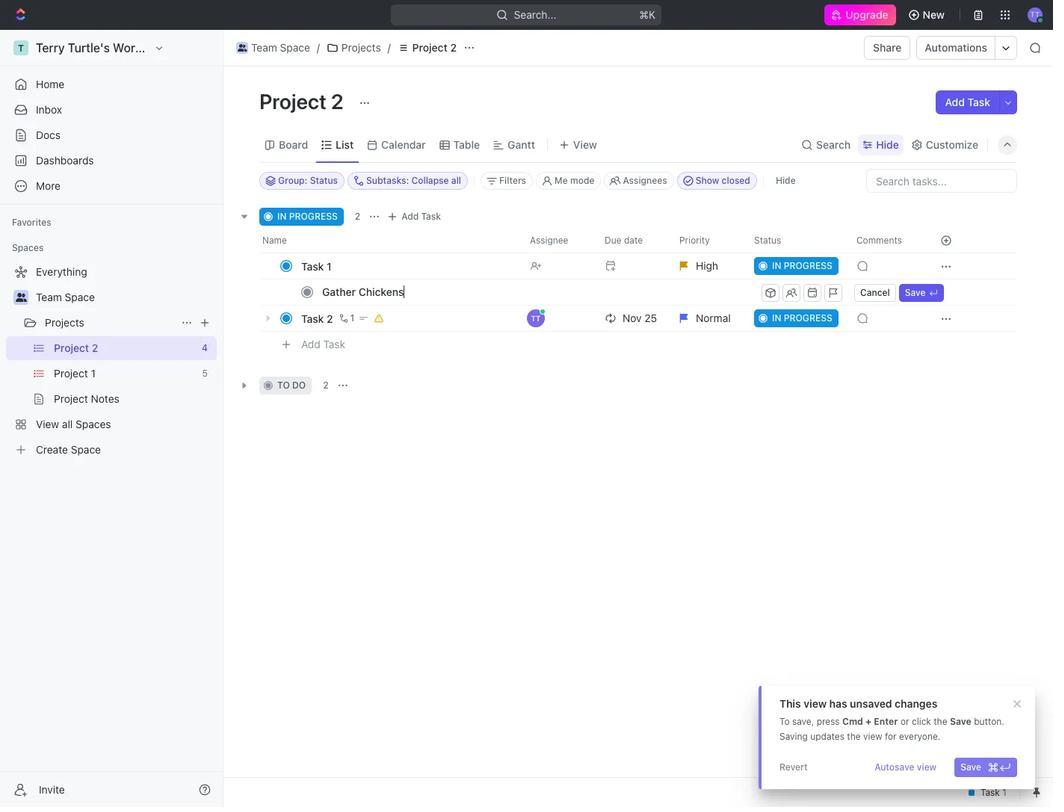 Task type: describe. For each thing, give the bounding box(es) containing it.
assignee
[[530, 235, 569, 246]]

notes
[[91, 393, 119, 405]]

space inside 'link'
[[71, 443, 101, 456]]

updates
[[811, 731, 845, 742]]

search
[[817, 138, 851, 151]]

board link
[[276, 134, 308, 155]]

or
[[901, 716, 910, 728]]

to
[[780, 716, 790, 728]]

0 vertical spatial the
[[934, 716, 948, 728]]

view for view
[[573, 138, 597, 151]]

hide button
[[859, 134, 904, 155]]

cmd
[[843, 716, 864, 728]]

project 2 inside tree
[[54, 342, 98, 354]]

add for left add task button
[[301, 338, 321, 350]]

favorites button
[[6, 214, 57, 232]]

search...
[[514, 8, 557, 21]]

docs link
[[6, 123, 217, 147]]

1 vertical spatial save button
[[955, 758, 1018, 778]]

cancel button
[[855, 284, 896, 302]]

0 vertical spatial save
[[905, 287, 926, 298]]

calendar link
[[378, 134, 426, 155]]

inbox
[[36, 103, 62, 116]]

calendar
[[381, 138, 426, 151]]

normal
[[696, 312, 731, 325]]

priority
[[680, 235, 710, 246]]

in for high
[[772, 260, 782, 271]]

0 vertical spatial in progress
[[277, 211, 338, 222]]

terry
[[36, 41, 65, 55]]

0 vertical spatial progress
[[289, 211, 338, 222]]

more button
[[6, 174, 217, 198]]

closed
[[722, 175, 751, 186]]

1 horizontal spatial tt button
[[1024, 3, 1048, 27]]

home
[[36, 78, 64, 90]]

0 horizontal spatial status
[[310, 175, 338, 186]]

project inside project 1 link
[[54, 367, 88, 380]]

project inside project notes "link"
[[54, 393, 88, 405]]

0 vertical spatial team
[[251, 41, 277, 54]]

task down the collapse
[[421, 211, 441, 222]]

1 vertical spatial add task
[[402, 211, 441, 222]]

0 vertical spatial team space
[[251, 41, 310, 54]]

to
[[277, 380, 290, 391]]

subtasks:
[[366, 175, 409, 186]]

task 1 link
[[298, 255, 518, 277]]

press
[[817, 716, 840, 728]]

list
[[336, 138, 354, 151]]

autosave
[[875, 762, 915, 773]]

0 vertical spatial project 2
[[413, 41, 457, 54]]

0 vertical spatial tt
[[1031, 10, 1040, 19]]

add for topmost add task button
[[945, 96, 965, 108]]

new
[[923, 8, 945, 21]]

view for autosave
[[917, 762, 937, 773]]

Search tasks... text field
[[867, 170, 1017, 192]]

assignee button
[[521, 229, 596, 253]]

list link
[[333, 134, 354, 155]]

me mode button
[[536, 172, 601, 190]]

customize button
[[907, 134, 983, 155]]

1 vertical spatial space
[[65, 291, 95, 304]]

upgrade
[[846, 8, 889, 21]]

project notes link
[[54, 387, 214, 411]]

due date button
[[596, 229, 671, 253]]

⌘k
[[640, 8, 656, 21]]

me
[[555, 175, 568, 186]]

0 horizontal spatial save button
[[899, 284, 944, 302]]

due
[[605, 235, 622, 246]]

to do
[[277, 380, 306, 391]]

everyone.
[[900, 731, 941, 742]]

collapse
[[412, 175, 449, 186]]

changes
[[895, 698, 938, 710]]

terry turtle's workspace
[[36, 41, 175, 55]]

1 horizontal spatial add task button
[[384, 208, 447, 226]]

view button
[[554, 127, 603, 162]]

autosave view button
[[869, 758, 943, 778]]

hide button
[[770, 172, 802, 190]]

invite
[[39, 783, 65, 796]]

in progress button for high
[[745, 253, 848, 280]]

spaces inside tree
[[76, 418, 111, 431]]

high
[[696, 259, 719, 272]]

cancel
[[861, 287, 890, 298]]

name button
[[259, 229, 521, 253]]

unsaved
[[850, 698, 893, 710]]

1 vertical spatial team space link
[[36, 286, 214, 310]]

view all spaces
[[36, 418, 111, 431]]

status inside dropdown button
[[754, 235, 782, 246]]

task up customize
[[968, 96, 991, 108]]

user group image inside tree
[[15, 293, 27, 302]]

1 / from the left
[[317, 41, 320, 54]]

due date
[[605, 235, 643, 246]]

1 button
[[336, 311, 357, 326]]

upgrade link
[[825, 4, 896, 25]]

1 vertical spatial tt button
[[521, 305, 596, 332]]

normal button
[[671, 305, 745, 332]]

0 vertical spatial in
[[277, 211, 287, 222]]

date
[[624, 235, 643, 246]]

task down 1 button
[[323, 338, 345, 350]]

in progress for normal
[[772, 313, 833, 324]]

1 horizontal spatial add
[[402, 211, 419, 222]]

this
[[780, 698, 801, 710]]

gantt
[[508, 138, 535, 151]]

terry turtle's workspace, , element
[[13, 40, 28, 55]]

add task for topmost add task button
[[945, 96, 991, 108]]

1 horizontal spatial projects
[[342, 41, 381, 54]]

autosave view
[[875, 762, 937, 773]]

create
[[36, 443, 68, 456]]

mode
[[570, 175, 595, 186]]

priority button
[[671, 229, 745, 253]]



Task type: vqa. For each thing, say whether or not it's contained in the screenshot.
The Search Or Run A Command… text box on the top left
no



Task type: locate. For each thing, give the bounding box(es) containing it.
1 inside task 1 link
[[327, 260, 332, 273]]

project notes
[[54, 393, 119, 405]]

2 vertical spatial add
[[301, 338, 321, 350]]

1 horizontal spatial 1
[[327, 260, 332, 273]]

task up task 2
[[301, 260, 324, 273]]

5
[[202, 368, 208, 379]]

view down the "everyone."
[[917, 762, 937, 773]]

all inside tree
[[62, 418, 73, 431]]

0 vertical spatial space
[[280, 41, 310, 54]]

1 vertical spatial projects
[[45, 316, 84, 329]]

1 horizontal spatial hide
[[876, 138, 899, 151]]

1 horizontal spatial the
[[934, 716, 948, 728]]

1 horizontal spatial /
[[388, 41, 391, 54]]

1 vertical spatial in
[[772, 260, 782, 271]]

sidebar navigation
[[0, 30, 227, 808]]

button.
[[974, 716, 1005, 728]]

view inside tree
[[36, 418, 59, 431]]

1 vertical spatial add task button
[[384, 208, 447, 226]]

0 vertical spatial project 2 link
[[394, 39, 461, 57]]

progress for normal
[[784, 313, 833, 324]]

0 horizontal spatial tt button
[[521, 305, 596, 332]]

revert button
[[774, 758, 814, 778]]

1 vertical spatial spaces
[[76, 418, 111, 431]]

save button right the cancel "button"
[[899, 284, 944, 302]]

1 horizontal spatial save button
[[955, 758, 1018, 778]]

user group image
[[238, 44, 247, 52], [15, 293, 27, 302]]

1 vertical spatial in progress button
[[745, 305, 848, 332]]

t
[[18, 42, 24, 53]]

2 vertical spatial in
[[772, 313, 782, 324]]

tree containing everything
[[6, 260, 217, 462]]

view for view all spaces
[[36, 418, 59, 431]]

add task button up customize
[[937, 90, 1000, 114]]

save,
[[793, 716, 814, 728]]

4
[[202, 342, 208, 354]]

1 vertical spatial the
[[847, 731, 861, 742]]

tt button
[[1024, 3, 1048, 27], [521, 305, 596, 332]]

hide right search
[[876, 138, 899, 151]]

1 inside 1 button
[[350, 313, 355, 324]]

0 horizontal spatial projects link
[[45, 311, 175, 335]]

add task up customize
[[945, 96, 991, 108]]

everything link
[[6, 260, 214, 284]]

/
[[317, 41, 320, 54], [388, 41, 391, 54]]

enter
[[874, 716, 898, 728]]

0 horizontal spatial project 2 link
[[54, 336, 196, 360]]

0 vertical spatial add
[[945, 96, 965, 108]]

board
[[279, 138, 308, 151]]

1 horizontal spatial all
[[452, 175, 461, 186]]

assignees
[[623, 175, 667, 186]]

table link
[[451, 134, 480, 155]]

project 2
[[413, 41, 457, 54], [259, 89, 348, 114], [54, 342, 98, 354]]

progress
[[289, 211, 338, 222], [784, 260, 833, 271], [784, 313, 833, 324]]

new button
[[902, 3, 954, 27]]

0 vertical spatial all
[[452, 175, 461, 186]]

2 horizontal spatial add
[[945, 96, 965, 108]]

1 horizontal spatial team space link
[[233, 39, 314, 57]]

0 vertical spatial team space link
[[233, 39, 314, 57]]

1 vertical spatial user group image
[[15, 293, 27, 302]]

2 in progress button from the top
[[745, 305, 848, 332]]

in for normal
[[772, 313, 782, 324]]

1 horizontal spatial project 2
[[259, 89, 348, 114]]

0 horizontal spatial 1
[[91, 367, 96, 380]]

0 vertical spatial add task button
[[937, 90, 1000, 114]]

0 vertical spatial 1
[[327, 260, 332, 273]]

0 vertical spatial save button
[[899, 284, 944, 302]]

2 vertical spatial save
[[961, 762, 982, 773]]

add task button down task 2
[[295, 336, 351, 354]]

1 up project notes
[[91, 367, 96, 380]]

space
[[280, 41, 310, 54], [65, 291, 95, 304], [71, 443, 101, 456]]

favorites
[[12, 217, 51, 228]]

add
[[945, 96, 965, 108], [402, 211, 419, 222], [301, 338, 321, 350]]

in progress
[[277, 211, 338, 222], [772, 260, 833, 271], [772, 313, 833, 324]]

share
[[873, 41, 902, 54]]

comments
[[857, 235, 902, 246]]

dashboards link
[[6, 149, 217, 173]]

0 vertical spatial hide
[[876, 138, 899, 151]]

0 vertical spatial spaces
[[12, 242, 44, 253]]

add task down the subtasks: collapse all
[[402, 211, 441, 222]]

share button
[[864, 36, 911, 60]]

project 1
[[54, 367, 96, 380]]

spaces down project notes
[[76, 418, 111, 431]]

do
[[292, 380, 306, 391]]

1 inside project 1 link
[[91, 367, 96, 380]]

1 horizontal spatial projects link
[[323, 39, 385, 57]]

1 vertical spatial all
[[62, 418, 73, 431]]

group:
[[278, 175, 308, 186]]

1 vertical spatial view
[[864, 731, 883, 742]]

1
[[327, 260, 332, 273], [350, 313, 355, 324], [91, 367, 96, 380]]

high button
[[671, 253, 745, 280]]

0 horizontal spatial project 2
[[54, 342, 98, 354]]

team inside tree
[[36, 291, 62, 304]]

tree inside "sidebar" navigation
[[6, 260, 217, 462]]

0 horizontal spatial team space link
[[36, 286, 214, 310]]

0 horizontal spatial view
[[36, 418, 59, 431]]

spaces down favorites "button"
[[12, 242, 44, 253]]

view down +
[[864, 731, 883, 742]]

project 1 link
[[54, 362, 196, 386]]

view inside "button"
[[917, 762, 937, 773]]

in up name
[[277, 211, 287, 222]]

this view has unsaved changes to save, press cmd + enter or click the save button. saving updates the view for everyone.
[[780, 698, 1005, 742]]

user group image inside team space link
[[238, 44, 247, 52]]

dashboards
[[36, 154, 94, 167]]

add task
[[945, 96, 991, 108], [402, 211, 441, 222], [301, 338, 345, 350]]

status right group:
[[310, 175, 338, 186]]

saving
[[780, 731, 808, 742]]

view up mode
[[573, 138, 597, 151]]

+
[[866, 716, 872, 728]]

search button
[[797, 134, 856, 155]]

2 inside tree
[[92, 342, 98, 354]]

1 horizontal spatial user group image
[[238, 44, 247, 52]]

1 horizontal spatial view
[[573, 138, 597, 151]]

all
[[452, 175, 461, 186], [62, 418, 73, 431]]

2 vertical spatial space
[[71, 443, 101, 456]]

Task name or type '/' for commands text field
[[322, 280, 759, 304]]

team space inside tree
[[36, 291, 95, 304]]

view
[[804, 698, 827, 710], [864, 731, 883, 742], [917, 762, 937, 773]]

0 horizontal spatial hide
[[776, 175, 796, 186]]

comments button
[[848, 229, 923, 253]]

show closed button
[[677, 172, 757, 190]]

has
[[830, 698, 848, 710]]

in
[[277, 211, 287, 222], [772, 260, 782, 271], [772, 313, 782, 324]]

0 horizontal spatial all
[[62, 418, 73, 431]]

in right the normal
[[772, 313, 782, 324]]

tree
[[6, 260, 217, 462]]

create space
[[36, 443, 101, 456]]

save down button.
[[961, 762, 982, 773]]

1 vertical spatial hide
[[776, 175, 796, 186]]

0 vertical spatial view
[[573, 138, 597, 151]]

save inside this view has unsaved changes to save, press cmd + enter or click the save button. saving updates the view for everyone.
[[950, 716, 972, 728]]

assignees button
[[604, 172, 674, 190]]

status right priority dropdown button
[[754, 235, 782, 246]]

team
[[251, 41, 277, 54], [36, 291, 62, 304]]

2 horizontal spatial project 2
[[413, 41, 457, 54]]

1 vertical spatial 1
[[350, 313, 355, 324]]

0 horizontal spatial add
[[301, 338, 321, 350]]

1 horizontal spatial team
[[251, 41, 277, 54]]

0 vertical spatial status
[[310, 175, 338, 186]]

team space
[[251, 41, 310, 54], [36, 291, 95, 304]]

0 horizontal spatial user group image
[[15, 293, 27, 302]]

for
[[885, 731, 897, 742]]

task 1
[[301, 260, 332, 273]]

0 horizontal spatial the
[[847, 731, 861, 742]]

view up create
[[36, 418, 59, 431]]

0 vertical spatial projects link
[[323, 39, 385, 57]]

0 horizontal spatial projects
[[45, 316, 84, 329]]

save right cancel
[[905, 287, 926, 298]]

1 for task 1
[[327, 260, 332, 273]]

everything
[[36, 265, 87, 278]]

1 vertical spatial add
[[402, 211, 419, 222]]

filters
[[500, 175, 526, 186]]

docs
[[36, 129, 61, 141]]

2
[[450, 41, 457, 54], [331, 89, 344, 114], [355, 211, 361, 222], [327, 312, 333, 325], [92, 342, 98, 354], [323, 380, 329, 391]]

gantt link
[[505, 134, 535, 155]]

add up "name" dropdown button
[[402, 211, 419, 222]]

save button down button.
[[955, 758, 1018, 778]]

show closed
[[696, 175, 751, 186]]

1 horizontal spatial status
[[754, 235, 782, 246]]

filters button
[[481, 172, 533, 190]]

progress for high
[[784, 260, 833, 271]]

hide inside hide dropdown button
[[876, 138, 899, 151]]

add task button
[[937, 90, 1000, 114], [384, 208, 447, 226], [295, 336, 351, 354]]

0 horizontal spatial tt
[[531, 314, 541, 323]]

view all spaces link
[[6, 413, 214, 437]]

add down task 2
[[301, 338, 321, 350]]

the down 'cmd'
[[847, 731, 861, 742]]

me mode
[[555, 175, 595, 186]]

task
[[968, 96, 991, 108], [421, 211, 441, 222], [301, 260, 324, 273], [301, 312, 324, 325], [323, 338, 345, 350]]

team space link
[[233, 39, 314, 57], [36, 286, 214, 310]]

add task down task 2
[[301, 338, 345, 350]]

0 vertical spatial projects
[[342, 41, 381, 54]]

0 horizontal spatial team space
[[36, 291, 95, 304]]

turtle's
[[68, 41, 110, 55]]

customize
[[926, 138, 979, 151]]

all up the create space
[[62, 418, 73, 431]]

projects
[[342, 41, 381, 54], [45, 316, 84, 329]]

the right the click
[[934, 716, 948, 728]]

1 vertical spatial project 2 link
[[54, 336, 196, 360]]

2 horizontal spatial 1
[[350, 313, 355, 324]]

2 / from the left
[[388, 41, 391, 54]]

1 in progress button from the top
[[745, 253, 848, 280]]

more
[[36, 179, 61, 192]]

name
[[262, 235, 287, 246]]

click
[[912, 716, 932, 728]]

view inside button
[[573, 138, 597, 151]]

view up save,
[[804, 698, 827, 710]]

add up customize
[[945, 96, 965, 108]]

1 horizontal spatial team space
[[251, 41, 310, 54]]

view button
[[554, 134, 603, 155]]

subtasks: collapse all
[[366, 175, 461, 186]]

add task for left add task button
[[301, 338, 345, 350]]

1 vertical spatial tt
[[531, 314, 541, 323]]

hide inside hide button
[[776, 175, 796, 186]]

1 horizontal spatial view
[[864, 731, 883, 742]]

automations button
[[918, 37, 995, 59]]

view for this
[[804, 698, 827, 710]]

0 vertical spatial user group image
[[238, 44, 247, 52]]

2 vertical spatial 1
[[91, 367, 96, 380]]

in progress button for normal
[[745, 305, 848, 332]]

0 horizontal spatial add task button
[[295, 336, 351, 354]]

0 vertical spatial tt button
[[1024, 3, 1048, 27]]

task left 1 button
[[301, 312, 324, 325]]

1 horizontal spatial project 2 link
[[394, 39, 461, 57]]

add task button up "name" dropdown button
[[384, 208, 447, 226]]

in progress for high
[[772, 260, 833, 271]]

hide right closed at the right of the page
[[776, 175, 796, 186]]

1 vertical spatial team
[[36, 291, 62, 304]]

1 right task 2
[[350, 313, 355, 324]]

project
[[413, 41, 448, 54], [259, 89, 327, 114], [54, 342, 89, 354], [54, 367, 88, 380], [54, 393, 88, 405]]

1 horizontal spatial add task
[[402, 211, 441, 222]]

workspace
[[113, 41, 175, 55]]

home link
[[6, 73, 217, 96]]

1 up task 2
[[327, 260, 332, 273]]

1 horizontal spatial spaces
[[76, 418, 111, 431]]

0 horizontal spatial spaces
[[12, 242, 44, 253]]

projects inside tree
[[45, 316, 84, 329]]

1 vertical spatial projects link
[[45, 311, 175, 335]]

0 vertical spatial add task
[[945, 96, 991, 108]]

1 vertical spatial project 2
[[259, 89, 348, 114]]

2 vertical spatial in progress
[[772, 313, 833, 324]]

save left button.
[[950, 716, 972, 728]]

all right the collapse
[[452, 175, 461, 186]]

1 horizontal spatial tt
[[1031, 10, 1040, 19]]

1 vertical spatial view
[[36, 418, 59, 431]]

2 vertical spatial add task button
[[295, 336, 351, 354]]

1 for project 1
[[91, 367, 96, 380]]

in down status dropdown button
[[772, 260, 782, 271]]

0 horizontal spatial /
[[317, 41, 320, 54]]



